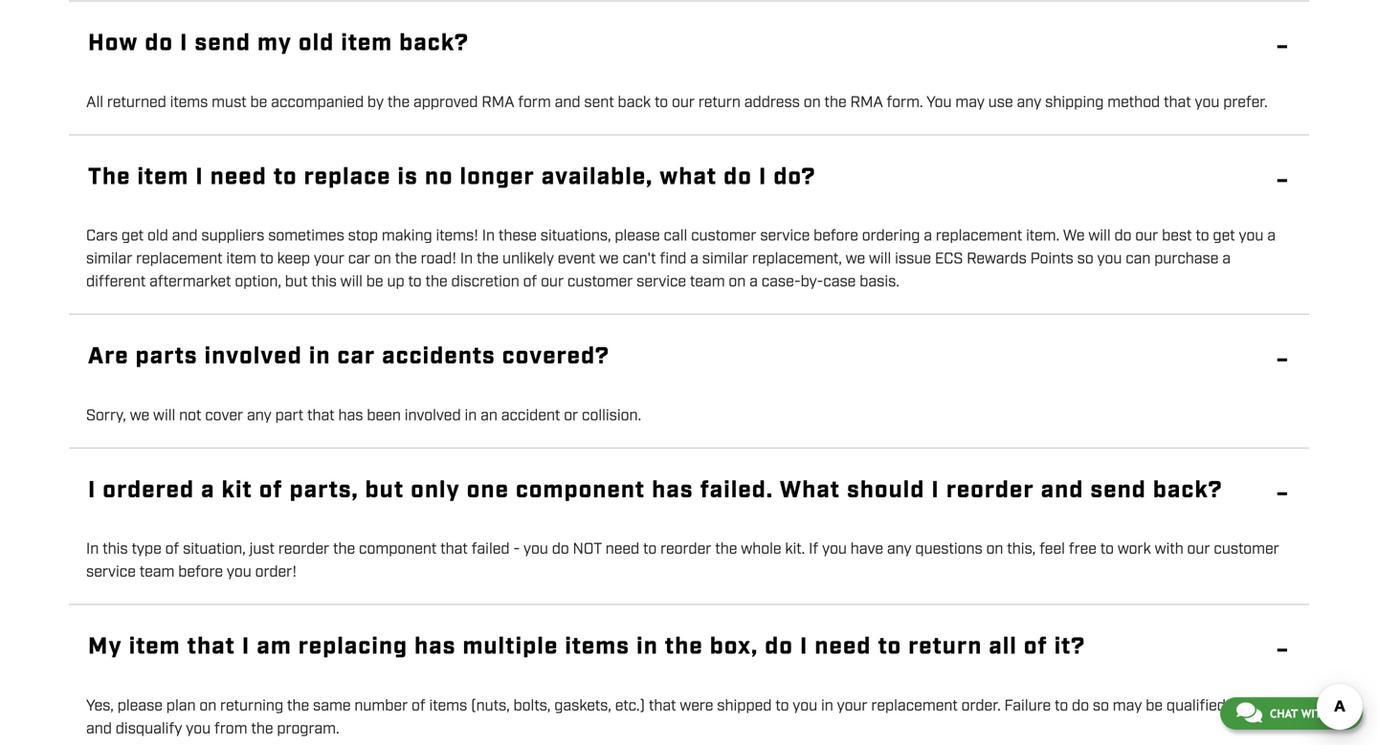 Task type: vqa. For each thing, say whether or not it's contained in the screenshot.
bottom Audi
no



Task type: locate. For each thing, give the bounding box(es) containing it.
0 vertical spatial any
[[1017, 93, 1042, 113]]

1 vertical spatial this
[[103, 540, 128, 560]]

that right etc.)
[[649, 697, 676, 717]]

need inside in this type of situation, just reorder the component that failed - you do not need to reorder the whole kit.  if you have any questions on this, feel free to work with our customer service team before you order!
[[606, 540, 640, 560]]

do inside cars get old and suppliers sometimes stop making items! in these situations, please call customer service before ordering a replacement item.  we will do our best to get you a similar replacement item to keep your car on the road!  in the unlikely event we can't find a similar replacement, we will issue ecs rewards points so you can purchase a different aftermarket option, but this will be up to the discretion of our customer service team on a case-by-case basis.
[[1115, 226, 1132, 247]]

1 horizontal spatial old
[[299, 28, 334, 59]]

case
[[824, 272, 856, 293]]

1 vertical spatial but
[[365, 476, 404, 506]]

do right how
[[145, 28, 173, 59]]

please up the disqualify
[[117, 697, 163, 717]]

that right method
[[1164, 93, 1192, 113]]

component down only
[[359, 540, 437, 560]]

1 horizontal spatial rma
[[851, 93, 883, 113]]

0 vertical spatial so
[[1078, 249, 1094, 270]]

situation,
[[183, 540, 246, 560]]

1 get from the left
[[122, 226, 144, 247]]

gaskets,
[[554, 697, 612, 717]]

you right the if
[[822, 540, 847, 560]]

that left failed
[[440, 540, 468, 560]]

0 vertical spatial your
[[314, 249, 345, 270]]

0 horizontal spatial get
[[122, 226, 144, 247]]

2 vertical spatial in
[[86, 540, 99, 560]]

you down just
[[227, 563, 252, 583]]

involved
[[205, 342, 302, 372], [405, 406, 461, 426]]

be right must
[[250, 93, 267, 113]]

0 vertical spatial but
[[285, 272, 308, 293]]

1 vertical spatial old
[[147, 226, 168, 247]]

failed
[[472, 540, 510, 560]]

may left qualified
[[1113, 697, 1142, 717]]

2 horizontal spatial customer
[[1214, 540, 1280, 560]]

will left up on the top of the page
[[341, 272, 363, 293]]

0 vertical spatial before
[[814, 226, 859, 247]]

i left ordered at the bottom of the page
[[88, 476, 96, 506]]

prefer.
[[1224, 93, 1268, 113]]

only
[[411, 476, 460, 506]]

an
[[481, 406, 498, 426]]

team
[[690, 272, 725, 293], [140, 563, 175, 583]]

team left case-
[[690, 272, 725, 293]]

replacement
[[936, 226, 1023, 247], [136, 249, 223, 270], [872, 697, 958, 717]]

you right "-"
[[524, 540, 548, 560]]

no
[[425, 162, 454, 193]]

this left type
[[103, 540, 128, 560]]

must
[[212, 93, 247, 113]]

1 vertical spatial team
[[140, 563, 175, 583]]

on inside yes, please plan on returning the same number of items (nuts, bolts, gaskets, etc.) that were shipped to you in your replacement order. failure to do so may be qualified as abuse and disqualify you from the program.
[[199, 697, 217, 717]]

etc.)
[[615, 697, 645, 717]]

keep
[[277, 249, 310, 270]]

we up case
[[846, 249, 866, 270]]

please inside cars get old and suppliers sometimes stop making items! in these situations, please call customer service before ordering a replacement item.  we will do our best to get you a similar replacement item to keep your car on the road!  in the unlikely event we can't find a similar replacement, we will issue ecs rewards points so you can purchase a different aftermarket option, but this will be up to the discretion of our customer service team on a case-by-case basis.
[[615, 226, 660, 247]]

your inside cars get old and suppliers sometimes stop making items! in these situations, please call customer service before ordering a replacement item.  we will do our best to get you a similar replacement item to keep your car on the road!  in the unlikely event we can't find a similar replacement, we will issue ecs rewards points so you can purchase a different aftermarket option, but this will be up to the discretion of our customer service team on a case-by-case basis.
[[314, 249, 345, 270]]

0 horizontal spatial rma
[[482, 93, 514, 113]]

us
[[1333, 707, 1347, 721]]

any right have
[[887, 540, 912, 560]]

all
[[86, 93, 103, 113]]

0 horizontal spatial back?
[[399, 28, 469, 59]]

do
[[145, 28, 173, 59], [724, 162, 752, 193], [1115, 226, 1132, 247], [552, 540, 569, 560], [765, 632, 794, 663], [1072, 697, 1089, 717]]

0 horizontal spatial customer
[[568, 272, 633, 293]]

event
[[558, 249, 596, 270]]

our up can
[[1136, 226, 1159, 247]]

car up sorry, we will not cover any part that has been involved in an accident or collision.
[[337, 342, 376, 372]]

rma left form
[[482, 93, 514, 113]]

yes,
[[86, 697, 114, 717]]

0 horizontal spatial team
[[140, 563, 175, 583]]

0 horizontal spatial reorder
[[278, 540, 329, 560]]

1 horizontal spatial but
[[365, 476, 404, 506]]

item right the
[[137, 162, 189, 193]]

0 horizontal spatial involved
[[205, 342, 302, 372]]

cars get old and suppliers sometimes stop making items! in these situations, please call customer service before ordering a replacement item.  we will do our best to get you a similar replacement item to keep your car on the road!  in the unlikely event we can't find a similar replacement, we will issue ecs rewards points so you can purchase a different aftermarket option, but this will be up to the discretion of our customer service team on a case-by-case basis.
[[86, 226, 1276, 293]]

items!
[[436, 226, 479, 247]]

that
[[1164, 93, 1192, 113], [307, 406, 335, 426], [440, 540, 468, 560], [187, 632, 235, 663], [649, 697, 676, 717]]

and
[[555, 93, 581, 113], [172, 226, 198, 247], [1041, 476, 1084, 506], [86, 720, 112, 740]]

in inside in this type of situation, just reorder the component that failed - you do not need to reorder the whole kit.  if you have any questions on this, feel free to work with our customer service team before you order!
[[86, 540, 99, 560]]

will
[[1089, 226, 1111, 247], [869, 249, 892, 270], [341, 272, 363, 293], [153, 406, 175, 426]]

you right shipped
[[793, 697, 818, 717]]

in down items! on the top of page
[[460, 249, 473, 270]]

old right cars on the top left
[[147, 226, 168, 247]]

any
[[1017, 93, 1042, 113], [247, 406, 272, 426], [887, 540, 912, 560]]

0 horizontal spatial this
[[103, 540, 128, 560]]

1 horizontal spatial get
[[1213, 226, 1236, 247]]

do inside in this type of situation, just reorder the component that failed - you do not need to reorder the whole kit.  if you have any questions on this, feel free to work with our customer service team before you order!
[[552, 540, 569, 560]]

with left us
[[1302, 707, 1330, 721]]

please
[[615, 226, 660, 247], [117, 697, 163, 717]]

0 vertical spatial car
[[348, 249, 371, 270]]

has left failed.
[[652, 476, 694, 506]]

and up feel
[[1041, 476, 1084, 506]]

bolts,
[[514, 697, 551, 717]]

1 vertical spatial component
[[359, 540, 437, 560]]

do right failure
[[1072, 697, 1089, 717]]

we right sorry,
[[130, 406, 150, 426]]

0 horizontal spatial similar
[[86, 249, 132, 270]]

sent
[[584, 93, 614, 113]]

the up 'discretion'
[[477, 249, 499, 270]]

involved right been
[[405, 406, 461, 426]]

the down parts,
[[333, 540, 355, 560]]

return left all
[[909, 632, 983, 663]]

team down type
[[140, 563, 175, 583]]

item.
[[1026, 226, 1060, 247]]

1 vertical spatial in
[[460, 249, 473, 270]]

2 vertical spatial customer
[[1214, 540, 1280, 560]]

with right 'work'
[[1155, 540, 1184, 560]]

but left only
[[365, 476, 404, 506]]

stop
[[348, 226, 378, 247]]

get right cars on the top left
[[122, 226, 144, 247]]

get
[[122, 226, 144, 247], [1213, 226, 1236, 247]]

0 vertical spatial this
[[311, 272, 337, 293]]

in inside yes, please plan on returning the same number of items (nuts, bolts, gaskets, etc.) that were shipped to you in your replacement order. failure to do so may be qualified as abuse and disqualify you from the program.
[[821, 697, 834, 717]]

the
[[388, 93, 410, 113], [825, 93, 847, 113], [395, 249, 417, 270], [477, 249, 499, 270], [425, 272, 448, 293], [333, 540, 355, 560], [715, 540, 738, 560], [665, 632, 703, 663], [287, 697, 309, 717], [251, 720, 273, 740]]

by-
[[801, 272, 824, 293]]

our right back
[[672, 93, 695, 113]]

0 vertical spatial team
[[690, 272, 725, 293]]

my
[[257, 28, 292, 59]]

so inside cars get old and suppliers sometimes stop making items! in these situations, please call customer service before ordering a replacement item.  we will do our best to get you a similar replacement item to keep your car on the road!  in the unlikely event we can't find a similar replacement, we will issue ecs rewards points so you can purchase a different aftermarket option, but this will be up to the discretion of our customer service team on a case-by-case basis.
[[1078, 249, 1094, 270]]

plan
[[166, 697, 196, 717]]

please inside yes, please plan on returning the same number of items (nuts, bolts, gaskets, etc.) that were shipped to you in your replacement order. failure to do so may be qualified as abuse and disqualify you from the program.
[[117, 697, 163, 717]]

this inside cars get old and suppliers sometimes stop making items! in these situations, please call customer service before ordering a replacement item.  we will do our best to get you a similar replacement item to keep your car on the road!  in the unlikely event we can't find a similar replacement, we will issue ecs rewards points so you can purchase a different aftermarket option, but this will be up to the discretion of our customer service team on a case-by-case basis.
[[311, 272, 337, 293]]

0 vertical spatial component
[[516, 476, 645, 506]]

may
[[956, 93, 985, 113], [1113, 697, 1142, 717]]

if
[[809, 540, 819, 560]]

of
[[523, 272, 537, 293], [259, 476, 283, 506], [165, 540, 179, 560], [1024, 632, 1048, 663], [412, 697, 426, 717]]

0 horizontal spatial may
[[956, 93, 985, 113]]

send
[[195, 28, 251, 59], [1091, 476, 1147, 506]]

1 horizontal spatial your
[[837, 697, 868, 717]]

our inside in this type of situation, just reorder the component that failed - you do not need to reorder the whole kit.  if you have any questions on this, feel free to work with our customer service team before you order!
[[1188, 540, 1211, 560]]

feel
[[1040, 540, 1065, 560]]

0 horizontal spatial please
[[117, 697, 163, 717]]

you right the best
[[1239, 226, 1264, 247]]

1 vertical spatial your
[[837, 697, 868, 717]]

1 horizontal spatial team
[[690, 272, 725, 293]]

items left (nuts,
[[429, 697, 467, 717]]

0 horizontal spatial return
[[699, 93, 741, 113]]

been
[[367, 406, 401, 426]]

1 horizontal spatial service
[[637, 272, 686, 293]]

yes, please plan on returning the same number of items (nuts, bolts, gaskets, etc.) that were shipped to you in your replacement order. failure to do so may be qualified as abuse and disqualify you from the program.
[[86, 697, 1292, 740]]

0 horizontal spatial service
[[86, 563, 136, 583]]

1 vertical spatial back?
[[1153, 476, 1223, 506]]

1 vertical spatial replacement
[[136, 249, 223, 270]]

similar up different at the top left of the page
[[86, 249, 132, 270]]

points
[[1031, 249, 1074, 270]]

back
[[618, 93, 651, 113]]

0 horizontal spatial we
[[130, 406, 150, 426]]

1 horizontal spatial be
[[366, 272, 384, 293]]

on right the plan
[[199, 697, 217, 717]]

before
[[814, 226, 859, 247], [178, 563, 223, 583]]

2 horizontal spatial reorder
[[947, 476, 1035, 506]]

and inside cars get old and suppliers sometimes stop making items! in these situations, please call customer service before ordering a replacement item.  we will do our best to get you a similar replacement item to keep your car on the road!  in the unlikely event we can't find a similar replacement, we will issue ecs rewards points so you can purchase a different aftermarket option, but this will be up to the discretion of our customer service team on a case-by-case basis.
[[172, 226, 198, 247]]

2 horizontal spatial has
[[652, 476, 694, 506]]

case-
[[762, 272, 801, 293]]

in left type
[[86, 540, 99, 560]]

0 vertical spatial items
[[170, 93, 208, 113]]

all returned items must be accompanied by the approved rma form and sent back to our return address on the rma form. you may use any shipping method that you prefer.
[[86, 93, 1268, 113]]

1 horizontal spatial similar
[[702, 249, 749, 270]]

1 vertical spatial customer
[[568, 272, 633, 293]]

to
[[655, 93, 668, 113], [274, 162, 297, 193], [1196, 226, 1210, 247], [260, 249, 274, 270], [408, 272, 422, 293], [643, 540, 657, 560], [1101, 540, 1114, 560], [878, 632, 902, 663], [776, 697, 789, 717], [1055, 697, 1069, 717]]

the left box,
[[665, 632, 703, 663]]

road!
[[421, 249, 457, 270]]

service up replacement,
[[760, 226, 810, 247]]

so down the "we"
[[1078, 249, 1094, 270]]

available,
[[542, 162, 653, 193]]

0 horizontal spatial need
[[210, 162, 267, 193]]

0 horizontal spatial your
[[314, 249, 345, 270]]

return for all
[[909, 632, 983, 663]]

return
[[699, 93, 741, 113], [909, 632, 983, 663]]

1 horizontal spatial this
[[311, 272, 337, 293]]

0 horizontal spatial send
[[195, 28, 251, 59]]

address
[[745, 93, 800, 113]]

and inside yes, please plan on returning the same number of items (nuts, bolts, gaskets, etc.) that were shipped to you in your replacement order. failure to do so may be qualified as abuse and disqualify you from the program.
[[86, 720, 112, 740]]

accidents
[[382, 342, 496, 372]]

0 horizontal spatial any
[[247, 406, 272, 426]]

collision.
[[582, 406, 642, 426]]

2 vertical spatial replacement
[[872, 697, 958, 717]]

before up replacement,
[[814, 226, 859, 247]]

the down road!
[[425, 272, 448, 293]]

of down unlikely at left
[[523, 272, 537, 293]]

in left these
[[482, 226, 495, 247]]

2 vertical spatial has
[[415, 632, 456, 663]]

involved up cover
[[205, 342, 302, 372]]

1 horizontal spatial may
[[1113, 697, 1142, 717]]

reorder down 'i ordered a kit of parts, but only one component has failed.  what should i reorder and send back?'
[[661, 540, 712, 560]]

2 horizontal spatial in
[[482, 226, 495, 247]]

1 vertical spatial return
[[909, 632, 983, 663]]

of right number
[[412, 697, 426, 717]]

0 vertical spatial return
[[699, 93, 741, 113]]

so
[[1078, 249, 1094, 270], [1093, 697, 1109, 717]]

0 horizontal spatial has
[[338, 406, 363, 426]]

1 horizontal spatial involved
[[405, 406, 461, 426]]

return for address
[[699, 93, 741, 113]]

0 horizontal spatial be
[[250, 93, 267, 113]]

1 horizontal spatial items
[[429, 697, 467, 717]]

be inside cars get old and suppliers sometimes stop making items! in these situations, please call customer service before ordering a replacement item.  we will do our best to get you a similar replacement item to keep your car on the road!  in the unlikely event we can't find a similar replacement, we will issue ecs rewards points so you can purchase a different aftermarket option, but this will be up to the discretion of our customer service team on a case-by-case basis.
[[366, 272, 384, 293]]

do up can
[[1115, 226, 1132, 247]]

team inside cars get old and suppliers sometimes stop making items! in these situations, please call customer service before ordering a replacement item.  we will do our best to get you a similar replacement item to keep your car on the road!  in the unlikely event we can't find a similar replacement, we will issue ecs rewards points so you can purchase a different aftermarket option, but this will be up to the discretion of our customer service team on a case-by-case basis.
[[690, 272, 725, 293]]

any left part
[[247, 406, 272, 426]]

my
[[88, 632, 122, 663]]

before down situation,
[[178, 563, 223, 583]]

1 vertical spatial need
[[606, 540, 640, 560]]

replacement left order.
[[872, 697, 958, 717]]

we
[[599, 249, 619, 270], [846, 249, 866, 270], [130, 406, 150, 426]]

1 horizontal spatial return
[[909, 632, 983, 663]]

not
[[573, 540, 602, 560]]

0 vertical spatial customer
[[691, 226, 757, 247]]

items left must
[[170, 93, 208, 113]]

how
[[88, 28, 138, 59]]

1 horizontal spatial we
[[599, 249, 619, 270]]

do left not
[[552, 540, 569, 560]]

0 horizontal spatial before
[[178, 563, 223, 583]]

1 vertical spatial so
[[1093, 697, 1109, 717]]

reorder up this,
[[947, 476, 1035, 506]]

may inside yes, please plan on returning the same number of items (nuts, bolts, gaskets, etc.) that were shipped to you in your replacement order. failure to do so may be qualified as abuse and disqualify you from the program.
[[1113, 697, 1142, 717]]

that inside yes, please plan on returning the same number of items (nuts, bolts, gaskets, etc.) that were shipped to you in your replacement order. failure to do so may be qualified as abuse and disqualify you from the program.
[[649, 697, 676, 717]]

1 vertical spatial has
[[652, 476, 694, 506]]

on left this,
[[987, 540, 1004, 560]]

0 vertical spatial involved
[[205, 342, 302, 372]]

free
[[1069, 540, 1097, 560]]

component inside in this type of situation, just reorder the component that failed - you do not need to reorder the whole kit.  if you have any questions on this, feel free to work with our customer service team before you order!
[[359, 540, 437, 560]]

we left can't
[[599, 249, 619, 270]]

1 horizontal spatial reorder
[[661, 540, 712, 560]]

on inside in this type of situation, just reorder the component that failed - you do not need to reorder the whole kit.  if you have any questions on this, feel free to work with our customer service team before you order!
[[987, 540, 1004, 560]]

2 horizontal spatial any
[[1017, 93, 1042, 113]]

any inside in this type of situation, just reorder the component that failed - you do not need to reorder the whole kit.  if you have any questions on this, feel free to work with our customer service team before you order!
[[887, 540, 912, 560]]

your
[[314, 249, 345, 270], [837, 697, 868, 717]]

be inside yes, please plan on returning the same number of items (nuts, bolts, gaskets, etc.) that were shipped to you in your replacement order. failure to do so may be qualified as abuse and disqualify you from the program.
[[1146, 697, 1163, 717]]

parts,
[[290, 476, 359, 506]]

customer
[[691, 226, 757, 247], [568, 272, 633, 293], [1214, 540, 1280, 560]]

be left qualified
[[1146, 697, 1163, 717]]

shipping
[[1046, 93, 1104, 113]]

suppliers
[[201, 226, 265, 247]]

1 horizontal spatial please
[[615, 226, 660, 247]]

1 vertical spatial please
[[117, 697, 163, 717]]

1 vertical spatial be
[[366, 272, 384, 293]]

car
[[348, 249, 371, 270], [337, 342, 376, 372]]

in this type of situation, just reorder the component that failed - you do not need to reorder the whole kit.  if you have any questions on this, feel free to work with our customer service team before you order!
[[86, 540, 1280, 583]]

1 vertical spatial before
[[178, 563, 223, 583]]

0 horizontal spatial component
[[359, 540, 437, 560]]

service down type
[[86, 563, 136, 583]]

1 similar from the left
[[86, 249, 132, 270]]

whole
[[741, 540, 782, 560]]

similar right find
[[702, 249, 749, 270]]

send left my
[[195, 28, 251, 59]]

2 vertical spatial any
[[887, 540, 912, 560]]

has left been
[[338, 406, 363, 426]]

up
[[387, 272, 405, 293]]

purchase
[[1155, 249, 1219, 270]]

of inside in this type of situation, just reorder the component that failed - you do not need to reorder the whole kit.  if you have any questions on this, feel free to work with our customer service team before you order!
[[165, 540, 179, 560]]

kit.
[[785, 540, 805, 560]]

our down unlikely at left
[[541, 272, 564, 293]]

this down sometimes
[[311, 272, 337, 293]]

items up 'gaskets,'
[[565, 632, 630, 663]]

2 vertical spatial service
[[86, 563, 136, 583]]

replacement up rewards
[[936, 226, 1023, 247]]

you left can
[[1098, 249, 1122, 270]]

my item that i am replacing has multiple items in the box, do i need to return all of it?
[[88, 632, 1086, 663]]

0 horizontal spatial with
[[1155, 540, 1184, 560]]

in up sorry, we will not cover any part that has been involved in an accident or collision.
[[309, 342, 331, 372]]

similar
[[86, 249, 132, 270], [702, 249, 749, 270]]

on right the address
[[804, 93, 821, 113]]

rma
[[482, 93, 514, 113], [851, 93, 883, 113]]

2 vertical spatial be
[[1146, 697, 1163, 717]]

service down find
[[637, 272, 686, 293]]

longer
[[460, 162, 535, 193]]

i up suppliers
[[196, 162, 204, 193]]

2 vertical spatial items
[[429, 697, 467, 717]]

of right type
[[165, 540, 179, 560]]

of inside cars get old and suppliers sometimes stop making items! in these situations, please call customer service before ordering a replacement item.  we will do our best to get you a similar replacement item to keep your car on the road!  in the unlikely event we can't find a similar replacement, we will issue ecs rewards points so you can purchase a different aftermarket option, but this will be up to the discretion of our customer service team on a case-by-case basis.
[[523, 272, 537, 293]]

failed.
[[700, 476, 774, 506]]

i
[[180, 28, 188, 59], [196, 162, 204, 193], [759, 162, 767, 193], [88, 476, 96, 506], [932, 476, 940, 506], [242, 632, 250, 663], [800, 632, 808, 663]]

2 horizontal spatial need
[[815, 632, 872, 663]]

but down keep
[[285, 272, 308, 293]]



Task type: describe. For each thing, give the bounding box(es) containing it.
disqualify
[[116, 720, 182, 740]]

1 vertical spatial car
[[337, 342, 376, 372]]

can
[[1126, 249, 1151, 270]]

the item i need to replace is no longer available, what do i do?
[[88, 162, 816, 193]]

a right find
[[690, 249, 699, 270]]

1 horizontal spatial send
[[1091, 476, 1147, 506]]

with inside in this type of situation, just reorder the component that failed - you do not need to reorder the whole kit.  if you have any questions on this, feel free to work with our customer service team before you order!
[[1155, 540, 1184, 560]]

replacement inside yes, please plan on returning the same number of items (nuts, bolts, gaskets, etc.) that were shipped to you in your replacement order. failure to do so may be qualified as abuse and disqualify you from the program.
[[872, 697, 958, 717]]

service inside in this type of situation, just reorder the component that failed - you do not need to reorder the whole kit.  if you have any questions on this, feel free to work with our customer service team before you order!
[[86, 563, 136, 583]]

0 vertical spatial back?
[[399, 28, 469, 59]]

item up by in the top of the page
[[341, 28, 393, 59]]

replacing
[[298, 632, 408, 663]]

shipped
[[717, 697, 772, 717]]

1 vertical spatial with
[[1302, 707, 1330, 721]]

qualified
[[1167, 697, 1226, 717]]

one
[[467, 476, 509, 506]]

the right the address
[[825, 93, 847, 113]]

0 horizontal spatial items
[[170, 93, 208, 113]]

your inside yes, please plan on returning the same number of items (nuts, bolts, gaskets, etc.) that were shipped to you in your replacement order. failure to do so may be qualified as abuse and disqualify you from the program.
[[837, 697, 868, 717]]

returning
[[220, 697, 283, 717]]

1 vertical spatial any
[[247, 406, 272, 426]]

will left not
[[153, 406, 175, 426]]

a up issue
[[924, 226, 932, 247]]

unlikely
[[503, 249, 554, 270]]

2 rma from the left
[[851, 93, 883, 113]]

replacement,
[[752, 249, 842, 270]]

2 similar from the left
[[702, 249, 749, 270]]

part
[[275, 406, 304, 426]]

comments image
[[1237, 702, 1263, 725]]

and left sent
[[555, 93, 581, 113]]

parts
[[136, 342, 198, 372]]

we
[[1063, 226, 1085, 247]]

box,
[[710, 632, 758, 663]]

call
[[664, 226, 688, 247]]

1 rma from the left
[[482, 93, 514, 113]]

1 horizontal spatial back?
[[1153, 476, 1223, 506]]

failure
[[1005, 697, 1051, 717]]

ordering
[[862, 226, 920, 247]]

do inside yes, please plan on returning the same number of items (nuts, bolts, gaskets, etc.) that were shipped to you in your replacement order. failure to do so may be qualified as abuse and disqualify you from the program.
[[1072, 697, 1089, 717]]

different
[[86, 272, 146, 293]]

the right by in the top of the page
[[388, 93, 410, 113]]

of right all
[[1024, 632, 1048, 663]]

sometimes
[[268, 226, 344, 247]]

2 get from the left
[[1213, 226, 1236, 247]]

i right box,
[[800, 632, 808, 663]]

situations,
[[541, 226, 611, 247]]

what
[[660, 162, 717, 193]]

1 horizontal spatial has
[[415, 632, 456, 663]]

issue
[[895, 249, 931, 270]]

2 vertical spatial need
[[815, 632, 872, 663]]

chat with us
[[1270, 707, 1347, 721]]

best
[[1162, 226, 1192, 247]]

have
[[851, 540, 884, 560]]

i left do?
[[759, 162, 767, 193]]

items inside yes, please plan on returning the same number of items (nuts, bolts, gaskets, etc.) that were shipped to you in your replacement order. failure to do so may be qualified as abuse and disqualify you from the program.
[[429, 697, 467, 717]]

the up program.
[[287, 697, 309, 717]]

i left am
[[242, 632, 250, 663]]

i right how
[[180, 28, 188, 59]]

do right box,
[[765, 632, 794, 663]]

1 vertical spatial service
[[637, 272, 686, 293]]

covered?
[[502, 342, 610, 372]]

form.
[[887, 93, 923, 113]]

it?
[[1055, 632, 1086, 663]]

approved
[[414, 93, 478, 113]]

accompanied
[[271, 93, 364, 113]]

a left case-
[[750, 272, 758, 293]]

a right purchase
[[1223, 249, 1231, 270]]

method
[[1108, 93, 1160, 113]]

from
[[214, 720, 247, 740]]

(nuts,
[[471, 697, 510, 717]]

do right what
[[724, 162, 752, 193]]

sorry, we will not cover any part that has been involved in an accident or collision.
[[86, 406, 642, 426]]

option,
[[235, 272, 281, 293]]

1 horizontal spatial component
[[516, 476, 645, 506]]

you down the plan
[[186, 720, 211, 740]]

i ordered a kit of parts, but only one component has failed.  what should i reorder and send back?
[[88, 476, 1223, 506]]

customer inside in this type of situation, just reorder the component that failed - you do not need to reorder the whole kit.  if you have any questions on this, feel free to work with our customer service team before you order!
[[1214, 540, 1280, 560]]

how do i send my old item back?
[[88, 28, 469, 59]]

1 horizontal spatial customer
[[691, 226, 757, 247]]

find
[[660, 249, 687, 270]]

can't
[[623, 249, 656, 270]]

2 horizontal spatial we
[[846, 249, 866, 270]]

are parts involved in car accidents covered?
[[88, 342, 610, 372]]

team inside in this type of situation, just reorder the component that failed - you do not need to reorder the whole kit.  if you have any questions on this, feel free to work with our customer service team before you order!
[[140, 563, 175, 583]]

2 horizontal spatial items
[[565, 632, 630, 663]]

the down returning
[[251, 720, 273, 740]]

cars
[[86, 226, 118, 247]]

is
[[398, 162, 418, 193]]

aftermarket
[[149, 272, 231, 293]]

accident
[[501, 406, 560, 426]]

cover
[[205, 406, 243, 426]]

are
[[88, 342, 129, 372]]

0 vertical spatial replacement
[[936, 226, 1023, 247]]

that inside in this type of situation, just reorder the component that failed - you do not need to reorder the whole kit.  if you have any questions on this, feel free to work with our customer service team before you order!
[[440, 540, 468, 560]]

0 vertical spatial send
[[195, 28, 251, 59]]

all
[[989, 632, 1018, 663]]

that left am
[[187, 632, 235, 663]]

you
[[927, 93, 952, 113]]

sorry,
[[86, 406, 126, 426]]

of inside yes, please plan on returning the same number of items (nuts, bolts, gaskets, etc.) that were shipped to you in your replacement order. failure to do so may be qualified as abuse and disqualify you from the program.
[[412, 697, 426, 717]]

am
[[257, 632, 292, 663]]

this inside in this type of situation, just reorder the component that failed - you do not need to reorder the whole kit.  if you have any questions on this, feel free to work with our customer service team before you order!
[[103, 540, 128, 560]]

rewards
[[967, 249, 1027, 270]]

you left prefer. on the right of page
[[1195, 93, 1220, 113]]

basis.
[[860, 272, 900, 293]]

the down making
[[395, 249, 417, 270]]

in up etc.)
[[637, 632, 658, 663]]

of right kit
[[259, 476, 283, 506]]

a left kit
[[201, 476, 215, 506]]

what
[[780, 476, 841, 506]]

2 horizontal spatial service
[[760, 226, 810, 247]]

kit
[[222, 476, 253, 506]]

discretion
[[451, 272, 520, 293]]

the
[[88, 162, 131, 193]]

on up up on the top of the page
[[374, 249, 391, 270]]

multiple
[[463, 632, 558, 663]]

1 horizontal spatial in
[[460, 249, 473, 270]]

1 vertical spatial involved
[[405, 406, 461, 426]]

program.
[[277, 720, 339, 740]]

before inside in this type of situation, just reorder the component that failed - you do not need to reorder the whole kit.  if you have any questions on this, feel free to work with our customer service team before you order!
[[178, 563, 223, 583]]

returned
[[107, 93, 166, 113]]

car inside cars get old and suppliers sometimes stop making items! in these situations, please call customer service before ordering a replacement item.  we will do our best to get you a similar replacement item to keep your car on the road!  in the unlikely event we can't find a similar replacement, we will issue ecs rewards points so you can purchase a different aftermarket option, but this will be up to the discretion of our customer service team on a case-by-case basis.
[[348, 249, 371, 270]]

a right the best
[[1268, 226, 1276, 247]]

on left case-
[[729, 272, 746, 293]]

replace
[[304, 162, 391, 193]]

item inside cars get old and suppliers sometimes stop making items! in these situations, please call customer service before ordering a replacement item.  we will do our best to get you a similar replacement item to keep your car on the road!  in the unlikely event we can't find a similar replacement, we will issue ecs rewards points so you can purchase a different aftermarket option, but this will be up to the discretion of our customer service team on a case-by-case basis.
[[226, 249, 256, 270]]

0 vertical spatial may
[[956, 93, 985, 113]]

that right part
[[307, 406, 335, 426]]

0 vertical spatial be
[[250, 93, 267, 113]]

will right the "we"
[[1089, 226, 1111, 247]]

the left "whole"
[[715, 540, 738, 560]]

not
[[179, 406, 201, 426]]

abuse
[[1250, 697, 1292, 717]]

0 vertical spatial old
[[299, 28, 334, 59]]

use
[[989, 93, 1014, 113]]

old inside cars get old and suppliers sometimes stop making items! in these situations, please call customer service before ordering a replacement item.  we will do our best to get you a similar replacement item to keep your car on the road!  in the unlikely event we can't find a similar replacement, we will issue ecs rewards points so you can purchase a different aftermarket option, but this will be up to the discretion of our customer service team on a case-by-case basis.
[[147, 226, 168, 247]]

questions
[[916, 540, 983, 560]]

item right my
[[129, 632, 181, 663]]

so inside yes, please plan on returning the same number of items (nuts, bolts, gaskets, etc.) that were shipped to you in your replacement order. failure to do so may be qualified as abuse and disqualify you from the program.
[[1093, 697, 1109, 717]]

do?
[[774, 162, 816, 193]]

i right should at bottom
[[932, 476, 940, 506]]

were
[[680, 697, 714, 717]]

0 vertical spatial has
[[338, 406, 363, 426]]

or
[[564, 406, 578, 426]]

this,
[[1007, 540, 1036, 560]]

chat with us link
[[1220, 698, 1363, 730]]

0 vertical spatial in
[[482, 226, 495, 247]]

but inside cars get old and suppliers sometimes stop making items! in these situations, please call customer service before ordering a replacement item.  we will do our best to get you a similar replacement item to keep your car on the road!  in the unlikely event we can't find a similar replacement, we will issue ecs rewards points so you can purchase a different aftermarket option, but this will be up to the discretion of our customer service team on a case-by-case basis.
[[285, 272, 308, 293]]

before inside cars get old and suppliers sometimes stop making items! in these situations, please call customer service before ordering a replacement item.  we will do our best to get you a similar replacement item to keep your car on the road!  in the unlikely event we can't find a similar replacement, we will issue ecs rewards points so you can purchase a different aftermarket option, but this will be up to the discretion of our customer service team on a case-by-case basis.
[[814, 226, 859, 247]]

as
[[1230, 697, 1246, 717]]

in left an
[[465, 406, 477, 426]]

will up basis.
[[869, 249, 892, 270]]

should
[[847, 476, 925, 506]]

chat
[[1270, 707, 1298, 721]]



